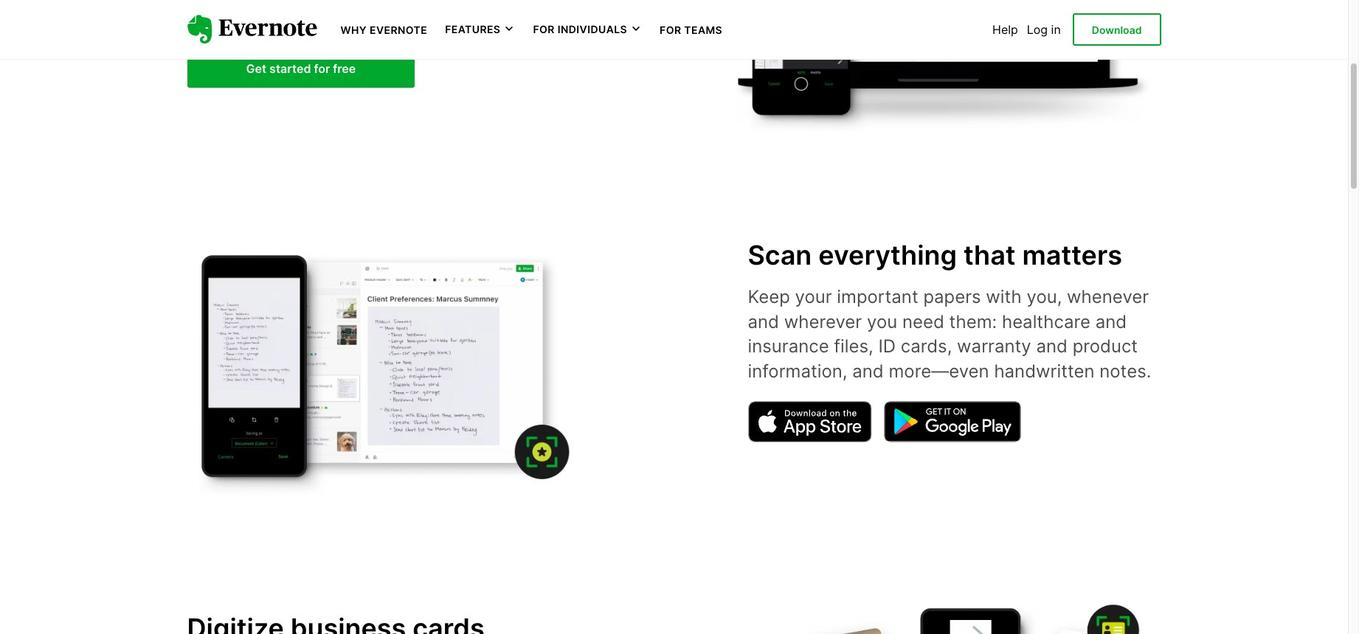 Task type: locate. For each thing, give the bounding box(es) containing it.
why evernote link
[[341, 22, 427, 37]]

cards,
[[901, 336, 952, 357]]

evernote
[[370, 24, 427, 36]]

in
[[1051, 22, 1061, 37]]

1 horizontal spatial important
[[837, 286, 919, 308]]

evernote scanning id cards image
[[777, 597, 1161, 635]]

for teams link
[[660, 22, 723, 37]]

important up you
[[837, 286, 919, 308]]

wherever
[[784, 311, 862, 333]]

started
[[269, 61, 311, 76]]

your
[[443, 0, 480, 1], [307, 4, 344, 25], [795, 286, 832, 308]]

product
[[1073, 336, 1138, 357]]

keep
[[748, 286, 790, 308]]

your up features
[[443, 0, 480, 1]]

2 horizontal spatial your
[[795, 286, 832, 308]]

evernote logo image
[[187, 15, 317, 44]]

id
[[878, 336, 896, 357]]

log
[[1027, 22, 1048, 37]]

for
[[533, 23, 555, 36], [660, 24, 681, 36]]

insurance
[[748, 336, 829, 357]]

for inside button
[[533, 23, 555, 36]]

for teams
[[660, 24, 723, 36]]

everything
[[819, 239, 957, 272]]

why evernote
[[341, 24, 427, 36]]

0 vertical spatial your
[[443, 0, 480, 1]]

for for for teams
[[660, 24, 681, 36]]

of
[[294, 0, 311, 1]]

important
[[485, 0, 567, 1], [837, 286, 919, 308]]

need
[[902, 311, 944, 333]]

enjoy peace of mind and keep your important documents at your fingertips.
[[187, 0, 567, 25]]

1 horizontal spatial for
[[660, 24, 681, 36]]

and down whenever
[[1096, 311, 1127, 333]]

1 vertical spatial your
[[307, 4, 344, 25]]

mind
[[316, 0, 356, 1]]

for left individuals
[[533, 23, 555, 36]]

get started for free
[[246, 61, 356, 76]]

you
[[867, 311, 897, 333]]

0 horizontal spatial for
[[533, 23, 555, 36]]

your up wherever
[[795, 286, 832, 308]]

log in link
[[1027, 22, 1061, 37]]

you,
[[1027, 286, 1062, 308]]

0 vertical spatial important
[[485, 0, 567, 1]]

2 vertical spatial your
[[795, 286, 832, 308]]

1 vertical spatial important
[[837, 286, 919, 308]]

help
[[993, 22, 1018, 37]]

0 horizontal spatial important
[[485, 0, 567, 1]]

scan everything that matters
[[748, 239, 1122, 272]]

for
[[314, 61, 330, 76]]

for left teams
[[660, 24, 681, 36]]

your inside keep your important papers with you, whenever and wherever you need them: healthcare and insurance files, id cards, warranty and product information, and more—even handwritten notes.
[[795, 286, 832, 308]]

get started for free link
[[187, 51, 415, 88]]

document scanning feature of evernote image
[[724, 0, 1161, 144]]

handwritten
[[994, 361, 1095, 382]]

important up features button
[[485, 0, 567, 1]]

your down the mind
[[307, 4, 344, 25]]

0 horizontal spatial your
[[307, 4, 344, 25]]

and
[[361, 0, 393, 1], [748, 311, 779, 333], [1096, 311, 1127, 333], [1036, 336, 1068, 357], [853, 361, 884, 382]]

for individuals button
[[533, 22, 642, 37]]

and up fingertips.
[[361, 0, 393, 1]]



Task type: vqa. For each thing, say whether or not it's contained in the screenshot.
Take
no



Task type: describe. For each thing, give the bounding box(es) containing it.
for for for individuals
[[533, 23, 555, 36]]

keep your important papers with you, whenever and wherever you need them: healthcare and insurance files, id cards, warranty and product information, and more—even handwritten notes.
[[748, 286, 1151, 382]]

for individuals
[[533, 23, 627, 36]]

more—even
[[889, 361, 989, 382]]

teams
[[684, 24, 723, 36]]

fingertips.
[[349, 4, 434, 25]]

documents
[[187, 4, 280, 25]]

scan
[[748, 239, 812, 272]]

individuals
[[558, 23, 627, 36]]

features button
[[445, 22, 515, 37]]

that
[[964, 239, 1016, 272]]

papers
[[923, 286, 981, 308]]

and inside enjoy peace of mind and keep your important documents at your fingertips.
[[361, 0, 393, 1]]

and down files,
[[853, 361, 884, 382]]

at
[[285, 4, 302, 25]]

log in
[[1027, 22, 1061, 37]]

help link
[[993, 22, 1018, 37]]

whenever
[[1067, 286, 1149, 308]]

download
[[1092, 23, 1142, 36]]

features
[[445, 23, 501, 36]]

and down healthcare
[[1036, 336, 1068, 357]]

them:
[[949, 311, 997, 333]]

keep
[[398, 0, 438, 1]]

and down keep
[[748, 311, 779, 333]]

important inside enjoy peace of mind and keep your important documents at your fingertips.
[[485, 0, 567, 1]]

get
[[246, 61, 267, 76]]

information,
[[748, 361, 848, 382]]

important inside keep your important papers with you, whenever and wherever you need them: healthcare and insurance files, id cards, warranty and product information, and more—even handwritten notes.
[[837, 286, 919, 308]]

enjoy
[[187, 0, 232, 1]]

evernote document scan feature showcase image
[[187, 242, 571, 498]]

warranty
[[957, 336, 1031, 357]]

with
[[986, 286, 1022, 308]]

1 horizontal spatial your
[[443, 0, 480, 1]]

peace
[[237, 0, 289, 1]]

download link
[[1073, 13, 1161, 46]]

matters
[[1022, 239, 1122, 272]]

healthcare
[[1002, 311, 1091, 333]]

why
[[341, 24, 367, 36]]

free
[[333, 61, 356, 76]]

notes.
[[1100, 361, 1151, 382]]

files,
[[834, 336, 873, 357]]



